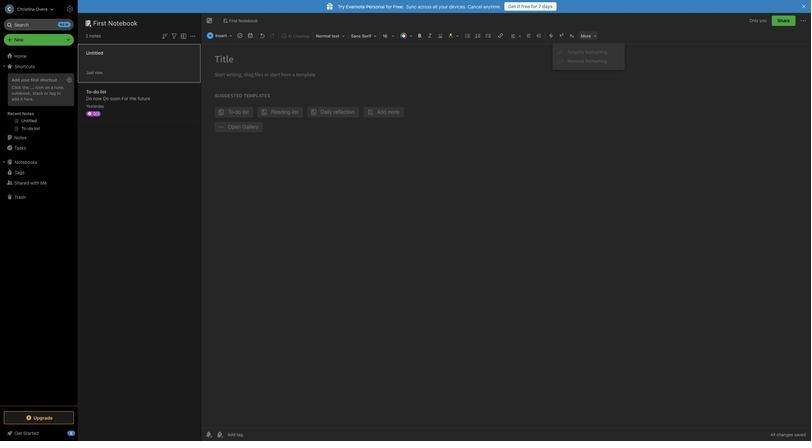 Task type: describe. For each thing, give the bounding box(es) containing it.
devices.
[[449, 4, 467, 9]]

add tag image
[[216, 431, 224, 439]]

shortcuts button
[[0, 61, 77, 72]]

new
[[60, 22, 69, 27]]

16
[[383, 33, 387, 39]]

new search field
[[8, 19, 71, 30]]

Heading level field
[[314, 31, 347, 40]]

your inside group
[[21, 77, 30, 83]]

note,
[[54, 85, 64, 90]]

to-
[[86, 89, 93, 94]]

add filters image
[[170, 32, 178, 40]]

more
[[581, 33, 591, 39]]

Account field
[[0, 3, 54, 16]]

Alignment field
[[507, 31, 524, 40]]

free
[[521, 4, 530, 9]]

only
[[750, 18, 758, 23]]

share button
[[772, 16, 796, 26]]

Sort options field
[[161, 32, 169, 40]]

tags
[[15, 170, 24, 175]]

do
[[93, 89, 99, 94]]

recent notes
[[7, 111, 34, 116]]

started
[[23, 431, 39, 436]]

add your first shortcut
[[12, 77, 57, 83]]

get it free for 7 days button
[[504, 2, 556, 11]]

notebook,
[[12, 91, 31, 96]]

remove
[[568, 58, 584, 64]]

soon
[[110, 96, 120, 101]]

formatting for remove formatting
[[585, 58, 607, 64]]

all
[[433, 4, 437, 9]]

all changes saved
[[771, 433, 806, 438]]

tree containing home
[[0, 51, 78, 406]]

it inside icon on a note, notebook, stack or tag to add it here.
[[20, 96, 23, 102]]

now inside "to-do list do now do soon for the future"
[[93, 96, 102, 101]]

2 notes
[[85, 33, 101, 39]]

dropdown list menu
[[553, 48, 624, 66]]

text
[[332, 33, 339, 39]]

Search text field
[[8, 19, 69, 30]]

list
[[100, 89, 106, 94]]

0 horizontal spatial first notebook
[[93, 19, 138, 27]]

free:
[[393, 4, 404, 9]]

icon on a note, notebook, stack or tag to add it here.
[[12, 85, 64, 102]]

for
[[122, 96, 128, 101]]

or
[[44, 91, 48, 96]]

try
[[338, 4, 345, 9]]

add a reminder image
[[205, 431, 213, 439]]

task image
[[235, 31, 244, 40]]

click to collapse image
[[75, 430, 80, 437]]

0 vertical spatial more actions field
[[799, 16, 807, 26]]

shortcuts
[[15, 64, 35, 69]]

shared with me
[[14, 180, 47, 186]]

get started
[[15, 431, 39, 436]]

0 horizontal spatial first
[[93, 19, 107, 27]]

sync
[[406, 4, 417, 9]]

expand note image
[[206, 17, 213, 25]]

simplify
[[568, 49, 584, 55]]

Add filters field
[[170, 32, 178, 40]]

untitled
[[86, 50, 103, 56]]

shared with me link
[[0, 178, 77, 188]]

days
[[542, 4, 553, 9]]

Highlight field
[[446, 31, 461, 40]]

calendar event image
[[246, 31, 255, 40]]

new button
[[4, 34, 74, 46]]

home
[[14, 53, 27, 59]]

me
[[40, 180, 47, 186]]

get for get it free for 7 days
[[508, 4, 516, 9]]

a
[[51, 85, 53, 90]]

group containing add your first shortcut
[[0, 72, 77, 135]]

to
[[57, 91, 61, 96]]

first inside button
[[229, 18, 238, 23]]

numbered list image
[[474, 31, 483, 40]]

across
[[418, 4, 432, 9]]

click
[[12, 85, 21, 90]]

Insert field
[[205, 31, 234, 40]]

trash link
[[0, 192, 77, 202]]

1 do from the left
[[86, 96, 92, 101]]

settings image
[[66, 5, 74, 13]]

the inside "to-do list do now do soon for the future"
[[130, 96, 136, 101]]

on
[[45, 85, 50, 90]]

you
[[760, 18, 767, 23]]

remove formatting
[[568, 58, 607, 64]]

shortcut
[[40, 77, 57, 83]]

notebooks link
[[0, 157, 77, 167]]

superscript image
[[557, 31, 566, 40]]

...
[[30, 85, 34, 90]]

more actions image for bottom more actions field
[[189, 32, 197, 40]]

upgrade button
[[4, 412, 74, 425]]

bulleted list image
[[463, 31, 472, 40]]

sans serif
[[351, 33, 371, 39]]

just now
[[86, 70, 103, 75]]

overa
[[36, 6, 47, 11]]

add
[[12, 77, 20, 83]]

trash
[[14, 194, 26, 200]]

expand notebooks image
[[2, 160, 7, 165]]

2
[[85, 33, 88, 39]]



Task type: locate. For each thing, give the bounding box(es) containing it.
1 vertical spatial it
[[20, 96, 23, 102]]

simplify formatting link
[[553, 48, 624, 57]]

formatting inside simplify formatting link
[[585, 49, 607, 55]]

it
[[517, 4, 520, 9], [20, 96, 23, 102]]

formatting up remove formatting link
[[585, 49, 607, 55]]

7
[[538, 4, 541, 9]]

evernote
[[346, 4, 365, 9]]

remove formatting link
[[553, 57, 624, 66]]

0 horizontal spatial more actions field
[[189, 32, 197, 40]]

sans
[[351, 33, 361, 39]]

0 vertical spatial your
[[439, 4, 448, 9]]

More actions field
[[799, 16, 807, 26], [189, 32, 197, 40]]

2 for from the left
[[386, 4, 392, 9]]

0 vertical spatial more actions image
[[799, 17, 807, 25]]

icon
[[35, 85, 44, 90]]

1 horizontal spatial do
[[103, 96, 109, 101]]

your
[[439, 4, 448, 9], [21, 77, 30, 83]]

Font color field
[[398, 31, 414, 40]]

just
[[86, 70, 94, 75]]

1 vertical spatial formatting
[[585, 58, 607, 64]]

2 do from the left
[[103, 96, 109, 101]]

first notebook
[[229, 18, 258, 23], [93, 19, 138, 27]]

cancel
[[468, 4, 482, 9]]

0 vertical spatial now
[[95, 70, 103, 75]]

stack
[[33, 91, 43, 96]]

simplify formatting
[[568, 49, 607, 55]]

underline image
[[436, 31, 445, 40]]

group
[[0, 72, 77, 135]]

notebooks
[[15, 159, 37, 165]]

outdent image
[[535, 31, 544, 40]]

anytime.
[[483, 4, 501, 9]]

0 vertical spatial it
[[517, 4, 520, 9]]

1 vertical spatial the
[[130, 96, 136, 101]]

do
[[86, 96, 92, 101], [103, 96, 109, 101]]

notes
[[89, 33, 101, 39]]

undo image
[[258, 31, 267, 40]]

Help and Learning task checklist field
[[0, 429, 78, 439]]

1 horizontal spatial more actions field
[[799, 16, 807, 26]]

tasks button
[[0, 143, 77, 153]]

for inside "button"
[[531, 4, 537, 9]]

the inside group
[[22, 85, 29, 90]]

recent
[[7, 111, 21, 116]]

tasks
[[14, 145, 26, 151]]

1 for from the left
[[531, 4, 537, 9]]

only you
[[750, 18, 767, 23]]

notes right recent
[[22, 111, 34, 116]]

first notebook button
[[221, 16, 260, 25]]

future
[[138, 96, 150, 101]]

with
[[30, 180, 39, 186]]

1 vertical spatial notes
[[14, 135, 27, 140]]

insert link image
[[496, 31, 505, 40]]

insert
[[215, 33, 227, 38]]

get inside "button"
[[508, 4, 516, 9]]

new
[[14, 37, 24, 42]]

the left ...
[[22, 85, 29, 90]]

more actions field right share button
[[799, 16, 807, 26]]

now down do
[[93, 96, 102, 101]]

your up click the ...
[[21, 77, 30, 83]]

changes
[[777, 433, 793, 438]]

notes up tasks
[[14, 135, 27, 140]]

1 horizontal spatial it
[[517, 4, 520, 9]]

all
[[771, 433, 775, 438]]

it left free
[[517, 4, 520, 9]]

checklist image
[[484, 31, 493, 40]]

0 horizontal spatial it
[[20, 96, 23, 102]]

your right all
[[439, 4, 448, 9]]

get inside help and learning task checklist field
[[15, 431, 22, 436]]

Add tag field
[[227, 432, 276, 438]]

get it free for 7 days
[[508, 4, 553, 9]]

upgrade
[[33, 416, 53, 421]]

share
[[777, 18, 790, 23]]

normal
[[316, 33, 331, 39]]

notes
[[22, 111, 34, 116], [14, 135, 27, 140]]

more actions image right view options field
[[189, 32, 197, 40]]

2 formatting from the top
[[585, 58, 607, 64]]

1 vertical spatial now
[[93, 96, 102, 101]]

saved
[[794, 433, 806, 438]]

more actions image
[[799, 17, 807, 25], [189, 32, 197, 40]]

1 vertical spatial more actions field
[[189, 32, 197, 40]]

Note Editor text field
[[201, 44, 811, 428]]

notes inside group
[[22, 111, 34, 116]]

add
[[12, 96, 19, 102]]

0 horizontal spatial your
[[21, 77, 30, 83]]

to-do list do now do soon for the future
[[86, 89, 150, 101]]

1 vertical spatial get
[[15, 431, 22, 436]]

strikethrough image
[[547, 31, 556, 40]]

subscript image
[[567, 31, 576, 40]]

0 vertical spatial get
[[508, 4, 516, 9]]

do down the "list" on the left top of page
[[103, 96, 109, 101]]

first notebook up notes
[[93, 19, 138, 27]]

serif
[[362, 33, 371, 39]]

get for get started
[[15, 431, 22, 436]]

View options field
[[178, 32, 187, 40]]

now right just
[[95, 70, 103, 75]]

1 horizontal spatial more actions image
[[799, 17, 807, 25]]

indent image
[[524, 31, 533, 40]]

0 horizontal spatial get
[[15, 431, 22, 436]]

tag
[[49, 91, 56, 96]]

0 vertical spatial notes
[[22, 111, 34, 116]]

1 formatting from the top
[[585, 49, 607, 55]]

first notebook inside button
[[229, 18, 258, 23]]

note window element
[[201, 13, 811, 442]]

1 horizontal spatial first
[[229, 18, 238, 23]]

christina
[[17, 6, 35, 11]]

first notebook up task icon
[[229, 18, 258, 23]]

normal text
[[316, 33, 339, 39]]

more actions image for the topmost more actions field
[[799, 17, 807, 25]]

tags button
[[0, 167, 77, 178]]

for left 7
[[531, 4, 537, 9]]

formatting down simplify formatting link
[[585, 58, 607, 64]]

here.
[[24, 96, 34, 102]]

1 vertical spatial your
[[21, 77, 30, 83]]

it inside "button"
[[517, 4, 520, 9]]

1 horizontal spatial your
[[439, 4, 448, 9]]

Font family field
[[349, 31, 379, 40]]

bold image
[[415, 31, 424, 40]]

the
[[22, 85, 29, 90], [130, 96, 136, 101]]

for
[[531, 4, 537, 9], [386, 4, 392, 9]]

first
[[229, 18, 238, 23], [93, 19, 107, 27]]

personal
[[366, 4, 385, 9]]

0 horizontal spatial the
[[22, 85, 29, 90]]

0 horizontal spatial more actions image
[[189, 32, 197, 40]]

get left free
[[508, 4, 516, 9]]

the right for at the top
[[130, 96, 136, 101]]

0 vertical spatial formatting
[[585, 49, 607, 55]]

christina overa
[[17, 6, 47, 11]]

1 horizontal spatial for
[[531, 4, 537, 9]]

get left started
[[15, 431, 22, 436]]

6
[[70, 432, 72, 436]]

1 horizontal spatial first notebook
[[229, 18, 258, 23]]

1 horizontal spatial notebook
[[239, 18, 258, 23]]

1 vertical spatial more actions image
[[189, 32, 197, 40]]

for for free:
[[386, 4, 392, 9]]

0 vertical spatial the
[[22, 85, 29, 90]]

formatting
[[585, 49, 607, 55], [585, 58, 607, 64]]

italic image
[[425, 31, 435, 40]]

more actions image right share button
[[799, 17, 807, 25]]

Font size field
[[380, 31, 397, 40]]

notebook inside button
[[239, 18, 258, 23]]

for for 7
[[531, 4, 537, 9]]

0 horizontal spatial do
[[86, 96, 92, 101]]

first
[[31, 77, 39, 83]]

more actions field right view options field
[[189, 32, 197, 40]]

first up task icon
[[229, 18, 238, 23]]

notes link
[[0, 132, 77, 143]]

home link
[[0, 51, 78, 61]]

click the ...
[[12, 85, 34, 90]]

do down to-
[[86, 96, 92, 101]]

1 horizontal spatial the
[[130, 96, 136, 101]]

0 horizontal spatial for
[[386, 4, 392, 9]]

tree
[[0, 51, 78, 406]]

formatting inside remove formatting link
[[585, 58, 607, 64]]

More field
[[579, 31, 599, 40]]

shared
[[14, 180, 29, 186]]

first up notes
[[93, 19, 107, 27]]

formatting for simplify formatting
[[585, 49, 607, 55]]

for left free:
[[386, 4, 392, 9]]

get
[[508, 4, 516, 9], [15, 431, 22, 436]]

yesterday
[[86, 104, 104, 109]]

0 horizontal spatial notebook
[[108, 19, 138, 27]]

it down 'notebook,'
[[20, 96, 23, 102]]

now
[[95, 70, 103, 75], [93, 96, 102, 101]]

try evernote personal for free: sync across all your devices. cancel anytime.
[[338, 4, 501, 9]]

1 horizontal spatial get
[[508, 4, 516, 9]]



Task type: vqa. For each thing, say whether or not it's contained in the screenshot.
Overa
yes



